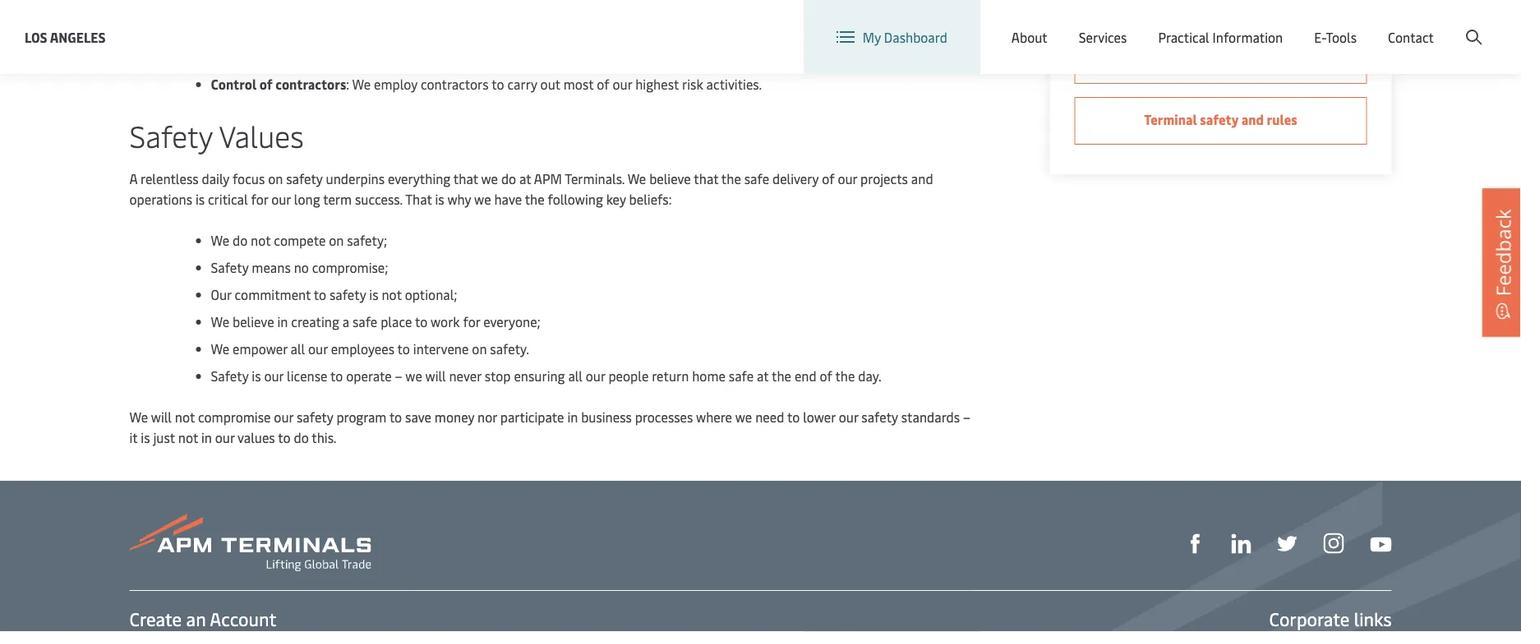 Task type: describe. For each thing, give the bounding box(es) containing it.
work
[[431, 313, 460, 330]]

safety for safety values
[[129, 116, 212, 155]]

following
[[548, 190, 603, 208]]

employees
[[331, 340, 395, 358]]

end
[[795, 367, 817, 385]]

1 vertical spatial believe
[[233, 313, 274, 330]]

to inside global approach to safety at apm terminals
[[1221, 29, 1235, 47]]

for inside the a relentless daily focus on safety underpins everything that we do at apm terminals. we believe that the safe delivery of our projects and operations is critical for our long term success. that is why we have the following key beliefs:
[[251, 190, 268, 208]]

we will not compromise our safety program to save money nor participate in business processes where we need to lower our safety standards – it is just not in our values to do this.
[[129, 408, 971, 446]]

not up means at top
[[251, 231, 271, 249]]

location
[[1101, 15, 1152, 33]]

commitment
[[235, 286, 311, 303]]

and inside the a relentless daily focus on safety underpins everything that we do at apm terminals. we believe that the safe delivery of our projects and operations is critical for our long term success. that is why we have the following key beliefs:
[[912, 170, 934, 187]]

angeles
[[50, 28, 106, 46]]

we right ':'
[[352, 75, 371, 93]]

our
[[211, 286, 232, 303]]

2 vertical spatial on
[[472, 340, 487, 358]]

control
[[211, 75, 257, 93]]

switch location
[[1059, 15, 1152, 33]]

nor
[[478, 408, 497, 426]]

everyone;
[[484, 313, 541, 330]]

day.
[[859, 367, 882, 385]]

rules
[[1267, 111, 1298, 128]]

terminal safety and rules link
[[1075, 97, 1368, 145]]

do inside "we will not compromise our safety program to save money nor participate in business processes where we need to lower our safety standards – it is just not in our values to do this."
[[294, 429, 309, 446]]

our down "compromise"
[[215, 429, 235, 446]]

2 that from the left
[[694, 170, 719, 187]]

our down the empower
[[264, 367, 284, 385]]

apmt footer logo image
[[129, 514, 371, 571]]

critical
[[208, 190, 248, 208]]

we inside the a relentless daily focus on safety underpins everything that we do at apm terminals. we believe that the safe delivery of our projects and operations is critical for our long term success. that is why we have the following key beliefs:
[[628, 170, 646, 187]]

instagram link
[[1324, 531, 1345, 554]]

global menu
[[1205, 15, 1280, 33]]

contact button
[[1389, 0, 1435, 74]]

login / create account
[[1358, 15, 1490, 33]]

employ
[[374, 75, 418, 93]]

services
[[1079, 28, 1127, 46]]

safety means no compromise;
[[211, 259, 388, 276]]

menu
[[1246, 15, 1280, 33]]

intervene
[[413, 340, 469, 358]]

dashboard
[[884, 28, 948, 46]]

safety inside global approach to safety at apm terminals
[[1238, 29, 1276, 47]]

means
[[252, 259, 291, 276]]

need
[[756, 408, 785, 426]]

global approach to safety at apm terminals link
[[1075, 16, 1368, 84]]

information
[[1213, 28, 1284, 46]]

a
[[343, 313, 349, 330]]

of right end on the bottom right of the page
[[820, 367, 833, 385]]

facebook image
[[1186, 534, 1206, 554]]

1 horizontal spatial and
[[1242, 111, 1264, 128]]

standards
[[902, 408, 960, 426]]

the left end on the bottom right of the page
[[772, 367, 792, 385]]

why
[[448, 190, 471, 208]]

ensuring
[[514, 367, 565, 385]]

no
[[294, 259, 309, 276]]

have
[[494, 190, 522, 208]]

an
[[186, 607, 206, 631]]

optional;
[[405, 286, 458, 303]]

values
[[219, 116, 304, 155]]

safety values
[[129, 116, 311, 155]]

long
[[294, 190, 320, 208]]

empower
[[233, 340, 288, 358]]

my dashboard button
[[837, 0, 948, 74]]

participate
[[500, 408, 564, 426]]

our right lower
[[839, 408, 859, 426]]

practical
[[1159, 28, 1210, 46]]

1 vertical spatial all
[[568, 367, 583, 385]]

compromise;
[[312, 259, 388, 276]]

it
[[129, 429, 138, 446]]

our up the values
[[274, 408, 294, 426]]

global for global menu
[[1205, 15, 1243, 33]]

linkedin__x28_alt_x29__3_ link
[[1232, 532, 1252, 554]]

terminal
[[1145, 111, 1198, 128]]

not up place
[[382, 286, 402, 303]]

our down creating
[[308, 340, 328, 358]]

place
[[381, 313, 412, 330]]

the left 'delivery'
[[722, 170, 741, 187]]

of right control at the top of page
[[260, 75, 273, 93]]

compromise
[[198, 408, 271, 426]]

is down the empower
[[252, 367, 261, 385]]

0 horizontal spatial –
[[395, 367, 403, 385]]

believe inside the a relentless daily focus on safety underpins everything that we do at apm terminals. we believe that the safe delivery of our projects and operations is critical for our long term success. that is why we have the following key beliefs:
[[650, 170, 691, 187]]

control of contractors : we employ contractors to carry out most of our highest risk activities.
[[211, 75, 762, 93]]

corporate links
[[1270, 607, 1392, 631]]

safety inside the a relentless daily focus on safety underpins everything that we do at apm terminals. we believe that the safe delivery of our projects and operations is critical for our long term success. that is why we have the following key beliefs:
[[286, 170, 323, 187]]

shape link
[[1186, 532, 1206, 554]]

return
[[652, 367, 689, 385]]

term
[[323, 190, 352, 208]]

my dashboard
[[863, 28, 948, 46]]

daily
[[202, 170, 229, 187]]

safety;
[[347, 231, 387, 249]]

0 horizontal spatial account
[[210, 607, 276, 631]]

about
[[1012, 28, 1048, 46]]

beliefs:
[[629, 190, 672, 208]]

e-tools
[[1315, 28, 1357, 46]]

we for we empower all our employees to intervene on safety.
[[211, 340, 229, 358]]

home
[[692, 367, 726, 385]]

we for we do not compete on safety;
[[211, 231, 229, 249]]

terminals.
[[565, 170, 625, 187]]

0 vertical spatial all
[[291, 340, 305, 358]]

focus
[[233, 170, 265, 187]]

twitter image
[[1278, 534, 1298, 554]]

our left projects at the top of page
[[838, 170, 858, 187]]

1 vertical spatial safe
[[353, 313, 378, 330]]

our left the long
[[271, 190, 291, 208]]

2 vertical spatial at
[[757, 367, 769, 385]]

highest
[[636, 75, 679, 93]]

1 vertical spatial for
[[463, 313, 480, 330]]

create an account
[[129, 607, 276, 631]]

safety is our license to operate – we will never stop ensuring all our people return home safe at the end of the day.
[[211, 367, 882, 385]]

will inside "we will not compromise our safety program to save money nor participate in business processes where we need to lower our safety standards – it is just not in our values to do this."
[[151, 408, 172, 426]]

terminals
[[1192, 50, 1251, 68]]

of right most
[[597, 75, 610, 93]]

global for global approach to safety at apm terminals
[[1120, 29, 1159, 47]]



Task type: vqa. For each thing, say whether or not it's contained in the screenshot.
"stakeholders"
no



Task type: locate. For each thing, give the bounding box(es) containing it.
apm inside the a relentless daily focus on safety underpins everything that we do at apm terminals. we believe that the safe delivery of our projects and operations is critical for our long term success. that is why we have the following key beliefs:
[[534, 170, 562, 187]]

where
[[696, 408, 733, 426]]

in down commitment
[[277, 313, 288, 330]]

2 vertical spatial do
[[294, 429, 309, 446]]

creating
[[291, 313, 339, 330]]

believe up beliefs:
[[650, 170, 691, 187]]

we empower all our employees to intervene on safety.
[[211, 340, 529, 358]]

1 horizontal spatial on
[[329, 231, 344, 249]]

1 horizontal spatial do
[[294, 429, 309, 446]]

safe right a
[[353, 313, 378, 330]]

/
[[1392, 15, 1398, 33]]

1 vertical spatial do
[[233, 231, 248, 249]]

0 vertical spatial –
[[395, 367, 403, 385]]

we down intervene at the bottom
[[406, 367, 422, 385]]

on inside the a relentless daily focus on safety underpins everything that we do at apm terminals. we believe that the safe delivery of our projects and operations is critical for our long term success. that is why we have the following key beliefs:
[[268, 170, 283, 187]]

do down critical
[[233, 231, 248, 249]]

on left safety.
[[472, 340, 487, 358]]

our left 'highest'
[[613, 75, 632, 93]]

compete
[[274, 231, 326, 249]]

at up 'need' on the bottom of page
[[757, 367, 769, 385]]

0 vertical spatial account
[[1442, 15, 1490, 33]]

business
[[581, 408, 632, 426]]

1 horizontal spatial at
[[757, 367, 769, 385]]

on for compete
[[329, 231, 344, 249]]

do up have
[[501, 170, 516, 187]]

0 horizontal spatial create
[[129, 607, 182, 631]]

0 vertical spatial safety
[[129, 116, 212, 155]]

fill 44 link
[[1278, 532, 1298, 554]]

we down 'our'
[[211, 313, 229, 330]]

0 horizontal spatial all
[[291, 340, 305, 358]]

– inside "we will not compromise our safety program to save money nor participate in business processes where we need to lower our safety standards – it is just not in our values to do this."
[[963, 408, 971, 426]]

0 vertical spatial for
[[251, 190, 268, 208]]

is right it
[[141, 429, 150, 446]]

safety down the empower
[[211, 367, 249, 385]]

1 horizontal spatial –
[[963, 408, 971, 426]]

do left "this."
[[294, 429, 309, 446]]

corporate
[[1270, 607, 1350, 631]]

1 vertical spatial on
[[329, 231, 344, 249]]

1 vertical spatial account
[[210, 607, 276, 631]]

e-
[[1315, 28, 1326, 46]]

we up beliefs:
[[628, 170, 646, 187]]

1 vertical spatial and
[[912, 170, 934, 187]]

0 horizontal spatial global
[[1120, 29, 1159, 47]]

safety for safety means no compromise;
[[211, 259, 249, 276]]

safety up 'our'
[[211, 259, 249, 276]]

this.
[[312, 429, 337, 446]]

– right 'standards'
[[963, 408, 971, 426]]

0 horizontal spatial that
[[454, 170, 478, 187]]

and right projects at the top of page
[[912, 170, 934, 187]]

we up have
[[481, 170, 498, 187]]

we for we will not compromise our safety program to save money nor participate in business processes where we need to lower our safety standards – it is just not in our values to do this.
[[129, 408, 148, 426]]

safe inside the a relentless daily focus on safety underpins everything that we do at apm terminals. we believe that the safe delivery of our projects and operations is critical for our long term success. that is why we have the following key beliefs:
[[745, 170, 770, 187]]

practical information button
[[1159, 0, 1284, 74]]

of
[[260, 75, 273, 93], [597, 75, 610, 93], [822, 170, 835, 187], [820, 367, 833, 385]]

for
[[251, 190, 268, 208], [463, 313, 480, 330]]

account right contact
[[1442, 15, 1490, 33]]

we inside "we will not compromise our safety program to save money nor participate in business processes where we need to lower our safety standards – it is just not in our values to do this."
[[736, 408, 752, 426]]

is left why
[[435, 190, 445, 208]]

0 vertical spatial do
[[501, 170, 516, 187]]

1 vertical spatial at
[[520, 170, 531, 187]]

program
[[337, 408, 387, 426]]

on up compromise; at the left of page
[[329, 231, 344, 249]]

that
[[405, 190, 432, 208]]

contractors
[[276, 75, 346, 93], [421, 75, 489, 93]]

1 horizontal spatial account
[[1442, 15, 1490, 33]]

at inside global approach to safety at apm terminals
[[1279, 29, 1291, 47]]

linkedin image
[[1232, 534, 1252, 554]]

we left the empower
[[211, 340, 229, 358]]

0 vertical spatial at
[[1279, 29, 1291, 47]]

on
[[268, 170, 283, 187], [329, 231, 344, 249], [472, 340, 487, 358]]

0 vertical spatial and
[[1242, 111, 1264, 128]]

create left an
[[129, 607, 182, 631]]

we left 'need' on the bottom of page
[[736, 408, 752, 426]]

is inside "we will not compromise our safety program to save money nor participate in business processes where we need to lower our safety standards – it is just not in our values to do this."
[[141, 429, 150, 446]]

2 horizontal spatial do
[[501, 170, 516, 187]]

2 vertical spatial in
[[201, 429, 212, 446]]

0 vertical spatial in
[[277, 313, 288, 330]]

login
[[1358, 15, 1390, 33]]

in
[[277, 313, 288, 330], [568, 408, 578, 426], [201, 429, 212, 446]]

0 vertical spatial on
[[268, 170, 283, 187]]

– right operate
[[395, 367, 403, 385]]

2 contractors from the left
[[421, 75, 489, 93]]

for right work
[[463, 313, 480, 330]]

1 vertical spatial apm
[[534, 170, 562, 187]]

do
[[501, 170, 516, 187], [233, 231, 248, 249], [294, 429, 309, 446]]

not up just
[[175, 408, 195, 426]]

at up have
[[520, 170, 531, 187]]

the left day.
[[836, 367, 855, 385]]

0 vertical spatial apm
[[1294, 29, 1323, 47]]

los angeles
[[25, 28, 106, 46]]

our left people
[[586, 367, 606, 385]]

0 horizontal spatial and
[[912, 170, 934, 187]]

and left "rules"
[[1242, 111, 1264, 128]]

contact
[[1389, 28, 1435, 46]]

operate
[[346, 367, 392, 385]]

safety.
[[490, 340, 529, 358]]

is up the we believe in creating a safe place to work for everyone;
[[369, 286, 379, 303]]

los
[[25, 28, 47, 46]]

0 horizontal spatial will
[[151, 408, 172, 426]]

0 horizontal spatial contractors
[[276, 75, 346, 93]]

contractors up values
[[276, 75, 346, 93]]

account right an
[[210, 607, 276, 631]]

contractors right employ
[[421, 75, 489, 93]]

1 horizontal spatial believe
[[650, 170, 691, 187]]

values
[[238, 429, 275, 446]]

0 horizontal spatial in
[[201, 429, 212, 446]]

2 horizontal spatial in
[[568, 408, 578, 426]]

processes
[[635, 408, 693, 426]]

1 horizontal spatial all
[[568, 367, 583, 385]]

0 horizontal spatial believe
[[233, 313, 274, 330]]

:
[[346, 75, 349, 93]]

feedback button
[[1483, 189, 1522, 337]]

0 vertical spatial believe
[[650, 170, 691, 187]]

switch
[[1059, 15, 1098, 33]]

1 horizontal spatial contractors
[[421, 75, 489, 93]]

will down intervene at the bottom
[[425, 367, 446, 385]]

global menu button
[[1169, 0, 1296, 49]]

safety up relentless
[[129, 116, 212, 155]]

terminal safety and rules
[[1145, 111, 1298, 128]]

1 vertical spatial safety
[[211, 259, 249, 276]]

1 vertical spatial create
[[129, 607, 182, 631]]

on for focus
[[268, 170, 283, 187]]

login / create account link
[[1327, 0, 1490, 49]]

of right 'delivery'
[[822, 170, 835, 187]]

my
[[863, 28, 881, 46]]

believe
[[650, 170, 691, 187], [233, 313, 274, 330]]

0 horizontal spatial apm
[[534, 170, 562, 187]]

1 horizontal spatial in
[[277, 313, 288, 330]]

0 horizontal spatial for
[[251, 190, 268, 208]]

people
[[609, 367, 649, 385]]

1 horizontal spatial will
[[425, 367, 446, 385]]

0 vertical spatial create
[[1401, 15, 1439, 33]]

carry
[[508, 75, 537, 93]]

1 vertical spatial –
[[963, 408, 971, 426]]

create
[[1401, 15, 1439, 33], [129, 607, 182, 631]]

safety
[[1238, 29, 1276, 47], [1201, 111, 1239, 128], [286, 170, 323, 187], [330, 286, 366, 303], [297, 408, 333, 426], [862, 408, 898, 426]]

a
[[129, 170, 137, 187]]

will up just
[[151, 408, 172, 426]]

services button
[[1079, 0, 1127, 74]]

switch location button
[[1033, 15, 1152, 33]]

account
[[1442, 15, 1490, 33], [210, 607, 276, 631]]

0 vertical spatial safe
[[745, 170, 770, 187]]

safety for safety is our license to operate – we will never stop ensuring all our people return home safe at the end of the day.
[[211, 367, 249, 385]]

key
[[606, 190, 626, 208]]

1 horizontal spatial that
[[694, 170, 719, 187]]

we up it
[[129, 408, 148, 426]]

the right have
[[525, 190, 545, 208]]

0 vertical spatial will
[[425, 367, 446, 385]]

2 horizontal spatial on
[[472, 340, 487, 358]]

1 horizontal spatial create
[[1401, 15, 1439, 33]]

instagram image
[[1324, 533, 1345, 554]]

a relentless daily focus on safety underpins everything that we do at apm terminals. we believe that the safe delivery of our projects and operations is critical for our long term success. that is why we have the following key beliefs:
[[129, 170, 934, 208]]

just
[[153, 429, 175, 446]]

for down focus
[[251, 190, 268, 208]]

los angeles link
[[25, 27, 106, 47]]

most
[[564, 75, 594, 93]]

you tube link
[[1371, 532, 1392, 553]]

links
[[1355, 607, 1392, 631]]

risk
[[682, 75, 703, 93]]

save
[[405, 408, 432, 426]]

all
[[291, 340, 305, 358], [568, 367, 583, 385]]

success.
[[355, 190, 403, 208]]

safe left 'delivery'
[[745, 170, 770, 187]]

all right 'ensuring'
[[568, 367, 583, 385]]

our commitment to safety is not optional;
[[211, 286, 458, 303]]

0 horizontal spatial at
[[520, 170, 531, 187]]

2 vertical spatial safety
[[211, 367, 249, 385]]

at
[[1279, 29, 1291, 47], [520, 170, 531, 187], [757, 367, 769, 385]]

will
[[425, 367, 446, 385], [151, 408, 172, 426]]

1 contractors from the left
[[276, 75, 346, 93]]

0 horizontal spatial on
[[268, 170, 283, 187]]

we for we believe in creating a safe place to work for everyone;
[[211, 313, 229, 330]]

0 horizontal spatial do
[[233, 231, 248, 249]]

apm up following
[[534, 170, 562, 187]]

1 vertical spatial in
[[568, 408, 578, 426]]

never
[[449, 367, 482, 385]]

on right focus
[[268, 170, 283, 187]]

1 that from the left
[[454, 170, 478, 187]]

is down daily
[[196, 190, 205, 208]]

we believe in creating a safe place to work for everyone;
[[211, 313, 541, 330]]

delivery
[[773, 170, 819, 187]]

1 horizontal spatial global
[[1205, 15, 1243, 33]]

1 horizontal spatial apm
[[1294, 29, 1323, 47]]

stop
[[485, 367, 511, 385]]

apm inside global approach to safety at apm terminals
[[1294, 29, 1323, 47]]

about button
[[1012, 0, 1048, 74]]

2 vertical spatial safe
[[729, 367, 754, 385]]

projects
[[861, 170, 908, 187]]

is
[[196, 190, 205, 208], [435, 190, 445, 208], [369, 286, 379, 303], [252, 367, 261, 385], [141, 429, 150, 446]]

underpins
[[326, 170, 385, 187]]

youtube image
[[1371, 537, 1392, 552]]

apm left tools
[[1294, 29, 1323, 47]]

we inside "we will not compromise our safety program to save money nor participate in business processes where we need to lower our safety standards – it is just not in our values to do this."
[[129, 408, 148, 426]]

2 horizontal spatial at
[[1279, 29, 1291, 47]]

at inside the a relentless daily focus on safety underpins everything that we do at apm terminals. we believe that the safe delivery of our projects and operations is critical for our long term success. that is why we have the following key beliefs:
[[520, 170, 531, 187]]

not
[[251, 231, 271, 249], [382, 286, 402, 303], [175, 408, 195, 426], [178, 429, 198, 446]]

all up license
[[291, 340, 305, 358]]

global inside global approach to safety at apm terminals
[[1120, 29, 1159, 47]]

we right why
[[474, 190, 491, 208]]

out
[[541, 75, 561, 93]]

in left business
[[568, 408, 578, 426]]

1 vertical spatial will
[[151, 408, 172, 426]]

in down "compromise"
[[201, 429, 212, 446]]

1 horizontal spatial for
[[463, 313, 480, 330]]

do inside the a relentless daily focus on safety underpins everything that we do at apm terminals. we believe that the safe delivery of our projects and operations is critical for our long term success. that is why we have the following key beliefs:
[[501, 170, 516, 187]]

global inside button
[[1205, 15, 1243, 33]]

approach
[[1162, 29, 1219, 47]]

safe right home
[[729, 367, 754, 385]]

of inside the a relentless daily focus on safety underpins everything that we do at apm terminals. we believe that the safe delivery of our projects and operations is critical for our long term success. that is why we have the following key beliefs:
[[822, 170, 835, 187]]

to
[[1221, 29, 1235, 47], [492, 75, 504, 93], [314, 286, 326, 303], [415, 313, 428, 330], [398, 340, 410, 358], [331, 367, 343, 385], [390, 408, 402, 426], [788, 408, 800, 426], [278, 429, 291, 446]]

at left e-
[[1279, 29, 1291, 47]]

not right just
[[178, 429, 198, 446]]

activities.
[[707, 75, 762, 93]]

create right /
[[1401, 15, 1439, 33]]

believe up the empower
[[233, 313, 274, 330]]

we do not compete on safety;
[[211, 231, 387, 249]]

apm
[[1294, 29, 1323, 47], [534, 170, 562, 187]]

and
[[1242, 111, 1264, 128], [912, 170, 934, 187]]

we down critical
[[211, 231, 229, 249]]



